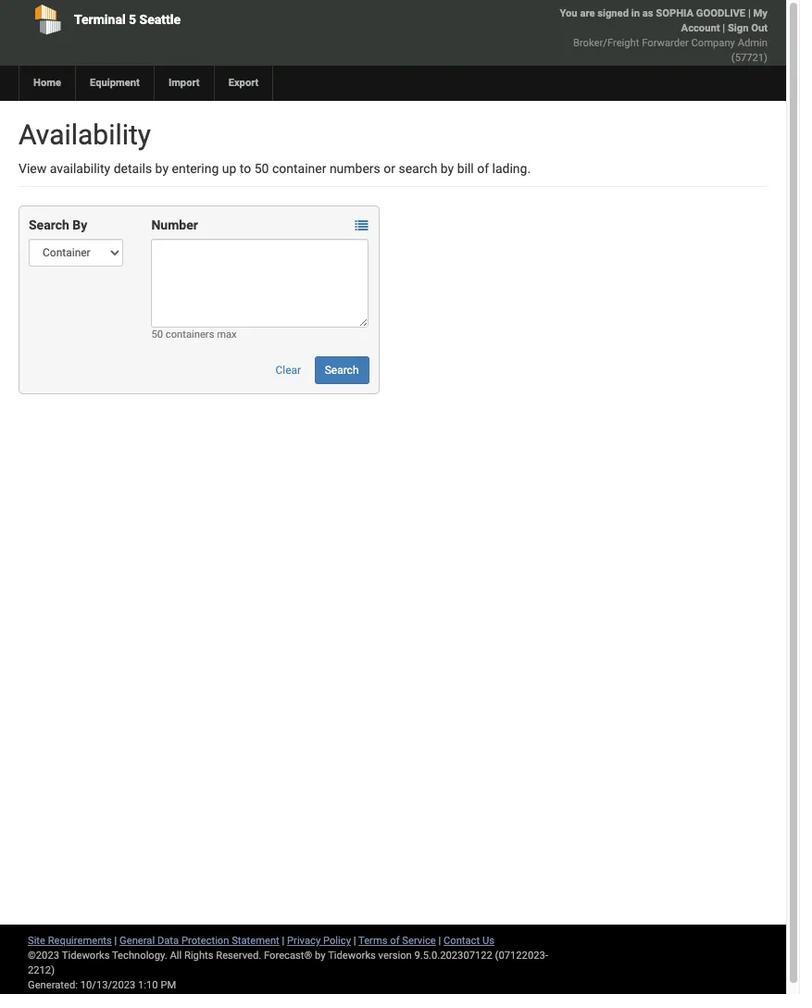 Task type: locate. For each thing, give the bounding box(es) containing it.
us
[[483, 936, 495, 948]]

5
[[129, 12, 136, 27]]

equipment link
[[75, 66, 154, 101]]

terms of service link
[[359, 936, 436, 948]]

| up 9.5.0.202307122
[[439, 936, 441, 948]]

1 horizontal spatial by
[[315, 951, 326, 963]]

50 right to on the left top of page
[[255, 161, 269, 176]]

1 horizontal spatial search
[[325, 364, 359, 377]]

sophia
[[656, 7, 694, 19]]

Number text field
[[151, 239, 369, 328]]

terminal
[[74, 12, 126, 27]]

sign
[[728, 22, 749, 34]]

view availability details by entering up to 50 container numbers or search by bill of lading.
[[19, 161, 531, 176]]

of inside site requirements | general data protection statement | privacy policy | terms of service | contact us ©2023 tideworks technology. all rights reserved.
[[390, 936, 400, 948]]

by down privacy policy link
[[315, 951, 326, 963]]

0 horizontal spatial 50
[[151, 329, 163, 341]]

| left sign
[[723, 22, 725, 34]]

1 horizontal spatial of
[[477, 161, 489, 176]]

search inside button
[[325, 364, 359, 377]]

search left by
[[29, 218, 69, 233]]

home link
[[19, 66, 75, 101]]

policy
[[323, 936, 351, 948]]

by left bill
[[441, 161, 454, 176]]

admin
[[738, 37, 768, 49]]

protection
[[181, 936, 229, 948]]

1 vertical spatial search
[[325, 364, 359, 377]]

max
[[217, 329, 237, 341]]

to
[[240, 161, 251, 176]]

all
[[170, 951, 182, 963]]

2 horizontal spatial by
[[441, 161, 454, 176]]

view
[[19, 161, 47, 176]]

|
[[748, 7, 751, 19], [723, 22, 725, 34], [114, 936, 117, 948], [282, 936, 285, 948], [354, 936, 356, 948], [439, 936, 441, 948]]

service
[[402, 936, 436, 948]]

or
[[384, 161, 396, 176]]

of
[[477, 161, 489, 176], [390, 936, 400, 948]]

| inside | sign out broker/freight forwarder company admin (57721)
[[723, 22, 725, 34]]

pm
[[161, 980, 176, 992]]

by inside forecast® by tideworks version 9.5.0.202307122 (07122023- 2212) generated: 10/13/2023 1:10 pm
[[315, 951, 326, 963]]

signed
[[598, 7, 629, 19]]

import link
[[154, 66, 214, 101]]

(57721)
[[732, 52, 768, 64]]

of right bill
[[477, 161, 489, 176]]

50
[[255, 161, 269, 176], [151, 329, 163, 341]]

seattle
[[140, 12, 181, 27]]

my account
[[681, 7, 768, 34]]

my
[[754, 7, 768, 19]]

0 vertical spatial of
[[477, 161, 489, 176]]

number
[[151, 218, 198, 233]]

by right the details at left top
[[155, 161, 169, 176]]

by
[[155, 161, 169, 176], [441, 161, 454, 176], [315, 951, 326, 963]]

bill
[[457, 161, 474, 176]]

rights
[[184, 951, 214, 963]]

import
[[168, 77, 200, 89]]

requirements
[[48, 936, 112, 948]]

0 vertical spatial 50
[[255, 161, 269, 176]]

(07122023-
[[495, 951, 548, 963]]

1:10
[[138, 980, 158, 992]]

general
[[120, 936, 155, 948]]

| left my on the top right
[[748, 7, 751, 19]]

0 vertical spatial search
[[29, 218, 69, 233]]

show list image
[[355, 220, 368, 233]]

0 horizontal spatial of
[[390, 936, 400, 948]]

you are signed in as sophia goodlive |
[[560, 7, 754, 19]]

sign out link
[[728, 22, 768, 34]]

search
[[29, 218, 69, 233], [325, 364, 359, 377]]

clear button
[[265, 357, 311, 384]]

containers
[[166, 329, 214, 341]]

search right clear
[[325, 364, 359, 377]]

| left general
[[114, 936, 117, 948]]

1 vertical spatial 50
[[151, 329, 163, 341]]

of up version
[[390, 936, 400, 948]]

50 left "containers"
[[151, 329, 163, 341]]

account
[[681, 22, 720, 34]]

| up forecast® on the bottom left of the page
[[282, 936, 285, 948]]

2212)
[[28, 965, 55, 977]]

goodlive
[[696, 7, 746, 19]]

details
[[114, 161, 152, 176]]

technology.
[[112, 951, 167, 963]]

tideworks
[[328, 951, 376, 963]]

equipment
[[90, 77, 140, 89]]

0 horizontal spatial search
[[29, 218, 69, 233]]

forecast®
[[264, 951, 312, 963]]

1 vertical spatial of
[[390, 936, 400, 948]]

terminal 5 seattle link
[[19, 0, 315, 39]]

container
[[272, 161, 326, 176]]



Task type: vqa. For each thing, say whether or not it's contained in the screenshot.
Clear
yes



Task type: describe. For each thing, give the bounding box(es) containing it.
1 horizontal spatial 50
[[255, 161, 269, 176]]

search for search by
[[29, 218, 69, 233]]

contact
[[444, 936, 480, 948]]

search by
[[29, 218, 87, 233]]

by
[[73, 218, 87, 233]]

9.5.0.202307122
[[415, 951, 493, 963]]

statement
[[232, 936, 280, 948]]

company
[[692, 37, 735, 49]]

are
[[580, 7, 595, 19]]

search
[[399, 161, 438, 176]]

privacy policy link
[[287, 936, 351, 948]]

50 containers max
[[151, 329, 237, 341]]

generated:
[[28, 980, 78, 992]]

up
[[222, 161, 237, 176]]

search button
[[315, 357, 369, 384]]

clear
[[276, 364, 301, 377]]

reserved.
[[216, 951, 261, 963]]

0 horizontal spatial by
[[155, 161, 169, 176]]

availability
[[19, 119, 151, 151]]

privacy
[[287, 936, 321, 948]]

availability
[[50, 161, 110, 176]]

search for search
[[325, 364, 359, 377]]

forwarder
[[642, 37, 689, 49]]

home
[[33, 77, 61, 89]]

numbers
[[330, 161, 381, 176]]

| sign out broker/freight forwarder company admin (57721)
[[573, 22, 768, 64]]

site requirements link
[[28, 936, 112, 948]]

general data protection statement link
[[120, 936, 280, 948]]

lading.
[[492, 161, 531, 176]]

terms
[[359, 936, 388, 948]]

terminal 5 seattle
[[74, 12, 181, 27]]

you
[[560, 7, 578, 19]]

site requirements | general data protection statement | privacy policy | terms of service | contact us ©2023 tideworks technology. all rights reserved.
[[28, 936, 495, 963]]

10/13/2023
[[80, 980, 136, 992]]

in
[[632, 7, 640, 19]]

version
[[379, 951, 412, 963]]

entering
[[172, 161, 219, 176]]

data
[[157, 936, 179, 948]]

| up tideworks
[[354, 936, 356, 948]]

©2023 tideworks
[[28, 951, 110, 963]]

contact us link
[[444, 936, 495, 948]]

export link
[[214, 66, 273, 101]]

as
[[643, 7, 654, 19]]

out
[[752, 22, 768, 34]]

my account link
[[681, 7, 768, 34]]

site
[[28, 936, 45, 948]]

forecast® by tideworks version 9.5.0.202307122 (07122023- 2212) generated: 10/13/2023 1:10 pm
[[28, 951, 548, 992]]

export
[[228, 77, 259, 89]]

broker/freight
[[573, 37, 640, 49]]



